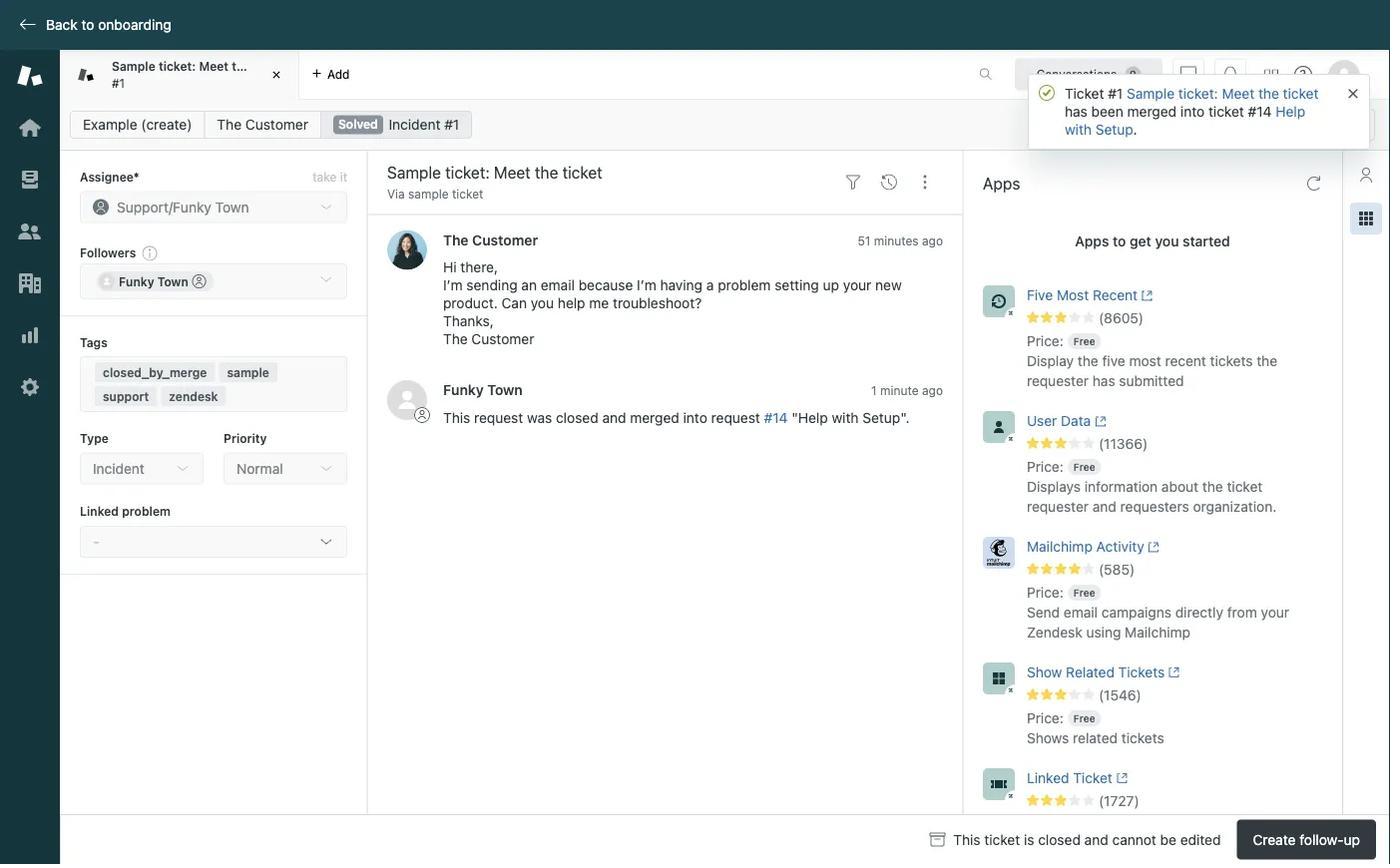 Task type: vqa. For each thing, say whether or not it's contained in the screenshot.
linked ticket icon at bottom right
yes



Task type: describe. For each thing, give the bounding box(es) containing it.
funky town inside followers element
[[119, 274, 188, 288]]

support
[[103, 390, 149, 404]]

show related tickets
[[1027, 664, 1165, 681]]

/
[[169, 199, 173, 215]]

cannot
[[1113, 832, 1157, 848]]

merged inside the ticket #1 sample ticket: meet the ticket has been merged into ticket #14
[[1128, 103, 1177, 120]]

the right recent
[[1257, 353, 1278, 369]]

and for cannot
[[1085, 832, 1109, 848]]

free for email
[[1074, 587, 1096, 598]]

the customer link inside conversationlabel log
[[443, 232, 538, 248]]

hi there, i'm sending an email because i'm having a problem setting up your new product. can you help me troubleshoot? thanks, the customer
[[443, 259, 902, 347]]

was
[[527, 409, 552, 426]]

1 avatar image from the top
[[387, 230, 427, 270]]

ticket actions image
[[917, 174, 933, 190]]

recent
[[1093, 287, 1138, 303]]

the left 'five'
[[1078, 353, 1099, 369]]

1
[[872, 384, 877, 398]]

support
[[117, 199, 169, 215]]

show related tickets link
[[1027, 663, 1295, 687]]

normal button
[[224, 453, 347, 485]]

send
[[1027, 604, 1060, 621]]

email inside hi there, i'm sending an email because i'm having a problem setting up your new product. can you help me troubleshoot? thanks, the customer
[[541, 277, 575, 293]]

up inside create follow-up button
[[1344, 832, 1361, 848]]

1 minute ago
[[872, 384, 943, 398]]

organizations image
[[17, 271, 43, 296]]

help with setup
[[1065, 103, 1306, 138]]

zendesk
[[1027, 624, 1083, 641]]

information
[[1085, 479, 1158, 495]]

setup".
[[863, 409, 910, 426]]

tickets
[[1119, 664, 1165, 681]]

#1 for incident #1
[[444, 116, 459, 133]]

sample ticket: meet the ticket #1
[[112, 59, 288, 90]]

to for get
[[1113, 233, 1126, 250]]

because
[[579, 277, 633, 293]]

51 minutes ago text field
[[858, 234, 943, 247]]

assignee* element
[[80, 191, 347, 223]]

using
[[1087, 624, 1121, 641]]

ticket: inside 'sample ticket: meet the ticket #1'
[[159, 59, 196, 73]]

linked for linked ticket
[[1027, 770, 1070, 787]]

sample ticket: meet the ticket link
[[1127, 85, 1319, 102]]

with inside help with setup
[[1065, 121, 1092, 138]]

the inside 'sample ticket: meet the ticket #1'
[[232, 59, 251, 73]]

linked problem
[[80, 505, 171, 519]]

meet inside the ticket #1 sample ticket: meet the ticket has been merged into ticket #14
[[1222, 85, 1255, 102]]

1 i'm from the left
[[443, 277, 463, 293]]

sample inside 'sample ticket: meet the ticket #1'
[[112, 59, 155, 73]]

new
[[876, 277, 902, 293]]

activity
[[1097, 539, 1145, 555]]

(11366)
[[1099, 436, 1148, 452]]

your inside price: free send email campaigns directly from your zendesk using mailchimp
[[1261, 604, 1290, 621]]

minute
[[881, 384, 919, 398]]

customer inside "link"
[[245, 116, 308, 133]]

get started image
[[17, 115, 43, 141]]

requester inside price: free displays information about the ticket requester and requesters organization.
[[1027, 499, 1089, 515]]

sending
[[467, 277, 518, 293]]

ticket inside the ticket #1 sample ticket: meet the ticket has been merged into ticket #14
[[1065, 85, 1105, 102]]

create
[[1253, 832, 1296, 848]]

next button
[[1306, 109, 1376, 141]]

1 horizontal spatial sample
[[408, 187, 449, 201]]

(1727)
[[1099, 793, 1140, 810]]

2 request from the left
[[711, 409, 761, 426]]

next
[[1318, 118, 1344, 132]]

recent
[[1165, 353, 1207, 369]]

the inside "link"
[[217, 116, 242, 133]]

free for the
[[1074, 335, 1096, 347]]

setup
[[1096, 121, 1134, 138]]

mailchimp activity
[[1027, 539, 1145, 555]]

sample support
[[103, 366, 269, 404]]

onboarding
[[98, 16, 171, 33]]

funky inside followers element
[[119, 274, 154, 288]]

1 request from the left
[[474, 409, 523, 426]]

zendesk support image
[[17, 63, 43, 89]]

product.
[[443, 295, 498, 311]]

this for this request was closed and merged into request #14 "help with setup".
[[443, 409, 470, 426]]

secondary element
[[60, 105, 1391, 145]]

priority
[[224, 431, 267, 445]]

via
[[387, 187, 405, 201]]

and for merged
[[602, 409, 626, 426]]

followers element
[[80, 263, 347, 299]]

2 i'm from the left
[[637, 277, 657, 293]]

troubleshoot?
[[613, 295, 702, 311]]

sample inside sample support
[[227, 366, 269, 380]]

linked for linked problem
[[80, 505, 119, 519]]

customer context image
[[1359, 167, 1375, 183]]

apps for apps to get you started
[[1075, 233, 1109, 250]]

ticket left the is
[[985, 832, 1020, 848]]

back
[[46, 16, 78, 33]]

help
[[1276, 103, 1306, 120]]

price: free shows related tickets
[[1027, 710, 1165, 747]]

an
[[522, 277, 537, 293]]

about
[[1162, 479, 1199, 495]]

ticket down sample ticket: meet the ticket link
[[1209, 103, 1245, 120]]

been
[[1092, 103, 1124, 120]]

user data link
[[1027, 411, 1295, 435]]

apps for apps
[[983, 174, 1021, 193]]

town inside conversationlabel log
[[488, 382, 523, 398]]

Subject field
[[383, 161, 832, 185]]

the customer link inside secondary element
[[204, 111, 321, 139]]

ticket inside price: free displays information about the ticket requester and requesters organization.
[[1227, 479, 1263, 495]]

51
[[858, 234, 871, 247]]

has inside 'price: free display the five most recent tickets the requester has submitted'
[[1093, 373, 1116, 389]]

this ticket is closed and cannot be edited
[[954, 832, 1221, 848]]

4 stars. 585 reviews. element
[[1027, 561, 1331, 579]]

"help
[[792, 409, 828, 426]]

add
[[327, 67, 350, 81]]

.
[[1134, 121, 1138, 138]]

linked ticket
[[1027, 770, 1113, 787]]

51 minutes ago
[[858, 234, 943, 247]]

assignee*
[[80, 170, 139, 184]]

a
[[707, 277, 714, 293]]

the customer inside "link"
[[217, 116, 308, 133]]

into inside conversationlabel log
[[683, 409, 708, 426]]

problem inside hi there, i'm sending an email because i'm having a problem setting up your new product. can you help me troubleshoot? thanks, the customer
[[718, 277, 771, 293]]

price: free displays information about the ticket requester and requesters organization.
[[1027, 459, 1277, 515]]

-
[[93, 534, 99, 550]]

back to onboarding
[[46, 16, 171, 33]]

get help image
[[1295, 66, 1313, 84]]

related
[[1073, 730, 1118, 747]]

0 horizontal spatial problem
[[122, 505, 171, 519]]

support / funky town
[[117, 199, 249, 215]]

tags
[[80, 335, 108, 349]]

(opens in a new tab) image for linked ticket
[[1113, 773, 1128, 785]]

take it button
[[313, 167, 347, 187]]

1 vertical spatial the
[[443, 232, 469, 248]]

from
[[1228, 604, 1258, 621]]

1 vertical spatial customer
[[472, 232, 538, 248]]

take
[[313, 170, 337, 184]]

started
[[1183, 233, 1231, 250]]

user
[[1027, 413, 1058, 429]]

admin image
[[17, 374, 43, 400]]

(585)
[[1099, 562, 1135, 578]]

(opens in a new tab) image for user data
[[1091, 416, 1107, 427]]



Task type: locate. For each thing, give the bounding box(es) containing it.
0 horizontal spatial with
[[832, 409, 859, 426]]

4 price: from the top
[[1027, 710, 1064, 727]]

0 vertical spatial linked
[[80, 505, 119, 519]]

is
[[1024, 832, 1035, 848]]

apps right ticket actions "image"
[[983, 174, 1021, 193]]

tab
[[60, 50, 299, 100]]

avatar image left funky town link
[[387, 380, 427, 420]]

apps left get
[[1075, 233, 1109, 250]]

thanks,
[[443, 313, 494, 329]]

(opens in a new tab) image inside mailchimp activity "link"
[[1145, 541, 1160, 553]]

main element
[[0, 50, 60, 865]]

requester down displays at bottom
[[1027, 499, 1089, 515]]

help with setup link
[[1065, 103, 1306, 138]]

0 vertical spatial into
[[1181, 103, 1205, 120]]

#1 inside the ticket #1 sample ticket: meet the ticket has been merged into ticket #14
[[1108, 85, 1123, 102]]

1 vertical spatial incident
[[93, 460, 145, 477]]

(opens in a new tab) image inside user data link
[[1091, 416, 1107, 427]]

2 horizontal spatial town
[[488, 382, 523, 398]]

ago right the 'minute'
[[922, 384, 943, 398]]

the customer link
[[204, 111, 321, 139], [443, 232, 538, 248]]

campaigns
[[1102, 604, 1172, 621]]

0 horizontal spatial incident
[[93, 460, 145, 477]]

incident for incident
[[93, 460, 145, 477]]

0 vertical spatial closed
[[556, 409, 599, 426]]

this for this ticket is closed and cannot be edited
[[954, 832, 981, 848]]

0 vertical spatial the customer link
[[204, 111, 321, 139]]

funky right support
[[173, 199, 212, 215]]

0 vertical spatial funky
[[173, 199, 212, 215]]

this inside conversationlabel log
[[443, 409, 470, 426]]

this down funky town link
[[443, 409, 470, 426]]

has down 'five'
[[1093, 373, 1116, 389]]

1 horizontal spatial sample
[[1127, 85, 1175, 102]]

1 ago from the top
[[922, 234, 943, 247]]

user data image
[[983, 411, 1015, 443]]

linked ticket image
[[983, 769, 1015, 801]]

five
[[1103, 353, 1126, 369]]

linked up the -
[[80, 505, 119, 519]]

2 vertical spatial funky
[[443, 382, 484, 398]]

the down the thanks,
[[443, 331, 468, 347]]

free up related
[[1074, 713, 1096, 724]]

3 stars. 1727 reviews. element
[[1027, 793, 1331, 811]]

sample right via in the top of the page
[[408, 187, 449, 201]]

price: for displays
[[1027, 459, 1064, 475]]

1 vertical spatial requester
[[1027, 499, 1089, 515]]

sample up priority at the left
[[227, 366, 269, 380]]

show
[[1027, 664, 1063, 681]]

merged inside conversationlabel log
[[630, 409, 680, 426]]

ticket up (1727)
[[1073, 770, 1113, 787]]

email inside price: free send email campaigns directly from your zendesk using mailchimp
[[1064, 604, 1098, 621]]

#1 up via sample ticket
[[444, 116, 459, 133]]

1 vertical spatial email
[[1064, 604, 1098, 621]]

customer inside hi there, i'm sending an email because i'm having a problem setting up your new product. can you help me troubleshoot? thanks, the customer
[[472, 331, 535, 347]]

up right create
[[1344, 832, 1361, 848]]

town down the thanks,
[[488, 382, 523, 398]]

0 vertical spatial merged
[[1128, 103, 1177, 120]]

1 horizontal spatial ticket:
[[1179, 85, 1219, 102]]

most
[[1130, 353, 1162, 369]]

funky town inside conversationlabel log
[[443, 382, 523, 398]]

0 vertical spatial #14
[[1248, 103, 1272, 120]]

(opens in a new tab) image for mailchimp activity
[[1145, 541, 1160, 553]]

the inside price: free displays information about the ticket requester and requesters organization.
[[1203, 479, 1224, 495]]

there,
[[461, 259, 498, 275]]

free inside price: free displays information about the ticket requester and requesters organization.
[[1074, 461, 1096, 473]]

3 free from the top
[[1074, 587, 1096, 598]]

price: up send
[[1027, 584, 1064, 601]]

price: free display the five most recent tickets the requester has submitted
[[1027, 333, 1278, 389]]

display
[[1027, 353, 1074, 369]]

1 horizontal spatial meet
[[1222, 85, 1255, 102]]

1 horizontal spatial merged
[[1128, 103, 1177, 120]]

mailchimp
[[1027, 539, 1093, 555], [1125, 624, 1191, 641]]

1 free from the top
[[1074, 335, 1096, 347]]

your right from
[[1261, 604, 1290, 621]]

0 vertical spatial your
[[843, 277, 872, 293]]

(8605)
[[1099, 310, 1144, 326]]

you right get
[[1156, 233, 1179, 250]]

you inside hi there, i'm sending an email because i'm having a problem setting up your new product. can you help me troubleshoot? thanks, the customer
[[531, 295, 554, 311]]

0 horizontal spatial into
[[683, 409, 708, 426]]

2 vertical spatial and
[[1085, 832, 1109, 848]]

mailchimp inside price: free send email campaigns directly from your zendesk using mailchimp
[[1125, 624, 1191, 641]]

with inside conversationlabel log
[[832, 409, 859, 426]]

incident
[[389, 116, 441, 133], [93, 460, 145, 477]]

town inside followers element
[[158, 274, 188, 288]]

email
[[541, 277, 575, 293], [1064, 604, 1098, 621]]

0 vertical spatial ticket:
[[159, 59, 196, 73]]

0 horizontal spatial has
[[1065, 103, 1088, 120]]

1 vertical spatial has
[[1093, 373, 1116, 389]]

1 vertical spatial tickets
[[1122, 730, 1165, 747]]

and left "cannot"
[[1085, 832, 1109, 848]]

apps
[[983, 174, 1021, 193], [1075, 233, 1109, 250]]

free inside 'price: free shows related tickets'
[[1074, 713, 1096, 724]]

incident inside secondary element
[[389, 116, 441, 133]]

1 vertical spatial closed
[[1038, 832, 1081, 848]]

0 horizontal spatial mailchimp
[[1027, 539, 1093, 555]]

0 horizontal spatial ticket:
[[159, 59, 196, 73]]

(opens in a new tab) image inside linked ticket link
[[1113, 773, 1128, 785]]

tickets right recent
[[1211, 353, 1253, 369]]

3 stars. 11366 reviews. element
[[1027, 435, 1331, 453]]

town inside the assignee* element
[[215, 199, 249, 215]]

price: for display
[[1027, 333, 1064, 349]]

linked down shows
[[1027, 770, 1070, 787]]

0 vertical spatial ticket
[[1065, 85, 1105, 102]]

tab containing sample ticket: meet the ticket
[[60, 50, 299, 100]]

1 vertical spatial the customer
[[443, 232, 538, 248]]

five
[[1027, 287, 1053, 303]]

has inside the ticket #1 sample ticket: meet the ticket has been merged into ticket #14
[[1065, 103, 1088, 120]]

via sample ticket
[[387, 187, 484, 201]]

the customer inside conversationlabel log
[[443, 232, 538, 248]]

user is an agent image
[[192, 274, 206, 288]]

i'm down hi
[[443, 277, 463, 293]]

funky town link
[[443, 382, 523, 398]]

and down information
[[1093, 499, 1117, 515]]

0 horizontal spatial sample
[[227, 366, 269, 380]]

to
[[81, 16, 94, 33], [1113, 233, 1126, 250]]

normal
[[237, 460, 283, 477]]

1 vertical spatial sample
[[1127, 85, 1175, 102]]

incident right solved
[[389, 116, 441, 133]]

request left #14 'link'
[[711, 409, 761, 426]]

ticket left add "popup button"
[[254, 59, 288, 73]]

having
[[660, 277, 703, 293]]

ago
[[922, 234, 943, 247], [922, 384, 943, 398]]

4 free from the top
[[1074, 713, 1096, 724]]

2 horizontal spatial funky
[[443, 382, 484, 398]]

price: inside 'price: free display the five most recent tickets the requester has submitted'
[[1027, 333, 1064, 349]]

user data
[[1027, 413, 1091, 429]]

help
[[558, 295, 586, 311]]

customer up there,
[[472, 232, 538, 248]]

show related tickets image
[[983, 663, 1015, 695]]

with down "been"
[[1065, 121, 1092, 138]]

tickets inside 'price: free shows related tickets'
[[1122, 730, 1165, 747]]

ago for this request was closed and merged into request #14 "help with setup".
[[922, 384, 943, 398]]

mailchimp inside "link"
[[1027, 539, 1093, 555]]

ticket inside 'sample ticket: meet the ticket #1'
[[254, 59, 288, 73]]

price: inside 'price: free shows related tickets'
[[1027, 710, 1064, 727]]

requesters
[[1121, 499, 1190, 515]]

closed for was
[[556, 409, 599, 426]]

1 vertical spatial to
[[1113, 233, 1126, 250]]

the left close image
[[232, 59, 251, 73]]

to right back
[[81, 16, 94, 33]]

incident down type
[[93, 460, 145, 477]]

zendesk image
[[0, 863, 60, 865]]

free up displays at bottom
[[1074, 461, 1096, 473]]

2 avatar image from the top
[[387, 380, 427, 420]]

0 vertical spatial this
[[443, 409, 470, 426]]

and
[[602, 409, 626, 426], [1093, 499, 1117, 515], [1085, 832, 1109, 848]]

ticket down conversations
[[1065, 85, 1105, 102]]

close image
[[267, 65, 287, 85]]

1 vertical spatial town
[[158, 274, 188, 288]]

1 horizontal spatial to
[[1113, 233, 1126, 250]]

apps image
[[1359, 211, 1375, 227]]

#14 inside the ticket #1 sample ticket: meet the ticket has been merged into ticket #14
[[1248, 103, 1272, 120]]

the up organization.
[[1203, 479, 1224, 495]]

#1 for ticket #1 sample ticket: meet the ticket has been merged into ticket #14
[[1108, 85, 1123, 102]]

data
[[1061, 413, 1091, 429]]

funky inside conversationlabel log
[[443, 382, 484, 398]]

into left #14 'link'
[[683, 409, 708, 426]]

1 vertical spatial ticket
[[1073, 770, 1113, 787]]

your inside hi there, i'm sending an email because i'm having a problem setting up your new product. can you help me troubleshoot? thanks, the customer
[[843, 277, 872, 293]]

0 vertical spatial sample
[[112, 59, 155, 73]]

1 vertical spatial ticket:
[[1179, 85, 1219, 102]]

minutes
[[874, 234, 919, 247]]

funky down the thanks,
[[443, 382, 484, 398]]

ticket: inside the ticket #1 sample ticket: meet the ticket has been merged into ticket #14
[[1179, 85, 1219, 102]]

0 vertical spatial and
[[602, 409, 626, 426]]

incident inside popup button
[[93, 460, 145, 477]]

2 price: from the top
[[1027, 459, 1064, 475]]

0 horizontal spatial i'm
[[443, 277, 463, 293]]

free for related
[[1074, 713, 1096, 724]]

merged
[[1128, 103, 1177, 120], [630, 409, 680, 426]]

closed right was
[[556, 409, 599, 426]]

free inside 'price: free display the five most recent tickets the requester has submitted'
[[1074, 335, 1096, 347]]

price: up displays at bottom
[[1027, 459, 1064, 475]]

price: free send email campaigns directly from your zendesk using mailchimp
[[1027, 584, 1290, 641]]

closed inside conversationlabel log
[[556, 409, 599, 426]]

i'm up the troubleshoot?
[[637, 277, 657, 293]]

apps to get you started
[[1075, 233, 1231, 250]]

with right "help
[[832, 409, 859, 426]]

up right the "setting"
[[823, 277, 840, 293]]

1 vertical spatial this
[[954, 832, 981, 848]]

0 horizontal spatial up
[[823, 277, 840, 293]]

1 horizontal spatial with
[[1065, 121, 1092, 138]]

(1546)
[[1099, 687, 1142, 704]]

#1 inside secondary element
[[444, 116, 459, 133]]

meet inside 'sample ticket: meet the ticket #1'
[[199, 59, 229, 73]]

1 vertical spatial avatar image
[[387, 380, 427, 420]]

#14 link
[[764, 409, 788, 426]]

2 horizontal spatial #1
[[1108, 85, 1123, 102]]

the inside hi there, i'm sending an email because i'm having a problem setting up your new product. can you help me troubleshoot? thanks, the customer
[[443, 331, 468, 347]]

2 vertical spatial town
[[488, 382, 523, 398]]

and inside price: free displays information about the ticket requester and requesters organization.
[[1093, 499, 1117, 515]]

conversationlabel log
[[367, 214, 963, 815]]

1 horizontal spatial into
[[1181, 103, 1205, 120]]

(opens in a new tab) image inside five most recent link
[[1138, 290, 1154, 302]]

closed for is
[[1038, 832, 1081, 848]]

into down sample ticket: meet the ticket link
[[1181, 103, 1205, 120]]

this
[[443, 409, 470, 426], [954, 832, 981, 848]]

town right /
[[215, 199, 249, 215]]

the down zendesk products "image"
[[1259, 85, 1280, 102]]

free up display
[[1074, 335, 1096, 347]]

price: down linked ticket
[[1027, 816, 1064, 833]]

incident for incident #1
[[389, 116, 441, 133]]

price: inside price: free displays information about the ticket requester and requesters organization.
[[1027, 459, 1064, 475]]

email up using
[[1064, 604, 1098, 621]]

into
[[1181, 103, 1205, 120], [683, 409, 708, 426]]

free for information
[[1074, 461, 1096, 473]]

0 vertical spatial avatar image
[[387, 230, 427, 270]]

town
[[215, 199, 249, 215], [158, 274, 188, 288], [488, 382, 523, 398]]

you down an
[[531, 295, 554, 311]]

free up using
[[1074, 587, 1096, 598]]

into inside the ticket #1 sample ticket: meet the ticket has been merged into ticket #14
[[1181, 103, 1205, 120]]

(opens in a new tab) image up 3 stars. 1546 reviews. element
[[1165, 667, 1181, 679]]

the up hi
[[443, 232, 469, 248]]

1 horizontal spatial you
[[1156, 233, 1179, 250]]

0 horizontal spatial #1
[[112, 76, 125, 90]]

tickets inside 'price: free display the five most recent tickets the requester has submitted'
[[1211, 353, 1253, 369]]

request down funky town link
[[474, 409, 523, 426]]

example
[[83, 116, 137, 133]]

price: up display
[[1027, 333, 1064, 349]]

meet left close image
[[199, 59, 229, 73]]

funky town down "info on adding followers" image
[[119, 274, 188, 288]]

0 horizontal spatial to
[[81, 16, 94, 33]]

funky right "funkytownclown1@gmail.com" image
[[119, 274, 154, 288]]

reporting image
[[17, 322, 43, 348]]

0 vertical spatial the
[[217, 116, 242, 133]]

1 horizontal spatial closed
[[1038, 832, 1081, 848]]

price: inside price: free send email campaigns directly from your zendesk using mailchimp
[[1027, 584, 1064, 601]]

#1 inside 'sample ticket: meet the ticket #1'
[[112, 76, 125, 90]]

conversations
[[1037, 67, 1117, 81]]

1 requester from the top
[[1027, 373, 1089, 389]]

get
[[1130, 233, 1152, 250]]

(opens in a new tab) image up (1727)
[[1113, 773, 1128, 785]]

3 price: from the top
[[1027, 584, 1064, 601]]

shows
[[1027, 730, 1070, 747]]

to for onboarding
[[81, 16, 94, 33]]

mailchimp down campaigns
[[1125, 624, 1191, 641]]

request
[[474, 409, 523, 426], [711, 409, 761, 426]]

0 horizontal spatial closed
[[556, 409, 599, 426]]

0 vertical spatial funky town
[[119, 274, 188, 288]]

2 ago from the top
[[922, 384, 943, 398]]

1 vertical spatial funky town
[[443, 382, 523, 398]]

this left the is
[[954, 832, 981, 848]]

displays
[[1027, 479, 1081, 495]]

1 horizontal spatial #1
[[444, 116, 459, 133]]

tabs tab list
[[60, 50, 958, 100]]

create follow-up button
[[1237, 820, 1377, 860]]

1 horizontal spatial mailchimp
[[1125, 624, 1191, 641]]

0 horizontal spatial apps
[[983, 174, 1021, 193]]

ago right minutes
[[922, 234, 943, 247]]

0 vertical spatial sample
[[408, 187, 449, 201]]

the customer down close image
[[217, 116, 308, 133]]

0 horizontal spatial funky
[[119, 274, 154, 288]]

price: for send
[[1027, 584, 1064, 601]]

to inside back to onboarding link
[[81, 16, 94, 33]]

0 horizontal spatial tickets
[[1122, 730, 1165, 747]]

1 horizontal spatial your
[[1261, 604, 1290, 621]]

ticket: up help with setup
[[1179, 85, 1219, 102]]

be
[[1161, 832, 1177, 848]]

requester inside 'price: free display the five most recent tickets the requester has submitted'
[[1027, 373, 1089, 389]]

1 horizontal spatial the customer link
[[443, 232, 538, 248]]

1 vertical spatial merged
[[630, 409, 680, 426]]

1 horizontal spatial funky
[[173, 199, 212, 215]]

mailchimp down displays at bottom
[[1027, 539, 1093, 555]]

5 price: from the top
[[1027, 816, 1064, 833]]

to left get
[[1113, 233, 1126, 250]]

1 horizontal spatial problem
[[718, 277, 771, 293]]

1 vertical spatial #14
[[764, 409, 788, 426]]

directly
[[1176, 604, 1224, 621]]

sample inside the ticket #1 sample ticket: meet the ticket has been merged into ticket #14
[[1127, 85, 1175, 102]]

five most recent
[[1027, 287, 1138, 303]]

(opens in a new tab) image for five most recent
[[1138, 290, 1154, 302]]

1 vertical spatial with
[[832, 409, 859, 426]]

incident button
[[80, 453, 204, 485]]

free
[[1074, 335, 1096, 347], [1074, 461, 1096, 473], [1074, 587, 1096, 598], [1074, 713, 1096, 724]]

0 horizontal spatial merged
[[630, 409, 680, 426]]

requester down display
[[1027, 373, 1089, 389]]

avatar image
[[387, 230, 427, 270], [387, 380, 427, 420]]

town left user is an agent icon
[[158, 274, 188, 288]]

followers
[[80, 246, 136, 260]]

linked ticket link
[[1027, 769, 1295, 793]]

price: for shows
[[1027, 710, 1064, 727]]

ticket
[[254, 59, 288, 73], [1283, 85, 1319, 102], [1209, 103, 1245, 120], [452, 187, 484, 201], [1227, 479, 1263, 495], [985, 832, 1020, 848]]

1 horizontal spatial town
[[215, 199, 249, 215]]

(opens in a new tab) image up (11366)
[[1091, 416, 1107, 427]]

five most recent link
[[1027, 286, 1295, 309]]

mailchimp activity image
[[983, 537, 1015, 569]]

ticket:
[[159, 59, 196, 73], [1179, 85, 1219, 102]]

#14 inside conversationlabel log
[[764, 409, 788, 426]]

funky town down the thanks,
[[443, 382, 523, 398]]

solved
[[338, 117, 378, 131]]

1 price: from the top
[[1027, 333, 1064, 349]]

1 horizontal spatial has
[[1093, 373, 1116, 389]]

1 vertical spatial ago
[[922, 384, 943, 398]]

filter image
[[846, 174, 862, 190]]

ticket up organization.
[[1227, 479, 1263, 495]]

0 vertical spatial problem
[[718, 277, 771, 293]]

meet up help with setup
[[1222, 85, 1255, 102]]

the customer link down close image
[[204, 111, 321, 139]]

2 vertical spatial customer
[[472, 331, 535, 347]]

2 free from the top
[[1074, 461, 1096, 473]]

the down 'sample ticket: meet the ticket #1'
[[217, 116, 242, 133]]

closed right the is
[[1038, 832, 1081, 848]]

(opens in a new tab) image up (8605)
[[1138, 290, 1154, 302]]

1 vertical spatial mailchimp
[[1125, 624, 1191, 641]]

problem right a
[[718, 277, 771, 293]]

sample down onboarding
[[112, 59, 155, 73]]

linked problem element
[[80, 526, 347, 558]]

3 stars. 1546 reviews. element
[[1027, 687, 1331, 705]]

1 vertical spatial the customer link
[[443, 232, 538, 248]]

1 horizontal spatial apps
[[1075, 233, 1109, 250]]

zendesk
[[169, 390, 218, 404]]

you
[[1156, 233, 1179, 250], [531, 295, 554, 311]]

0 horizontal spatial town
[[158, 274, 188, 288]]

email up the help
[[541, 277, 575, 293]]

0 horizontal spatial meet
[[199, 59, 229, 73]]

the inside the ticket #1 sample ticket: meet the ticket has been merged into ticket #14
[[1259, 85, 1280, 102]]

1 vertical spatial you
[[531, 295, 554, 311]]

1 horizontal spatial funky town
[[443, 382, 523, 398]]

up inside hi there, i'm sending an email because i'm having a problem setting up your new product. can you help me troubleshoot? thanks, the customer
[[823, 277, 840, 293]]

has left "been"
[[1065, 103, 1088, 120]]

1 horizontal spatial this
[[954, 832, 981, 848]]

funkytownclown1@gmail.com image
[[99, 273, 115, 289]]

customer down close image
[[245, 116, 308, 133]]

info on adding followers image
[[142, 245, 158, 261]]

2 requester from the top
[[1027, 499, 1089, 515]]

tickets
[[1211, 353, 1253, 369], [1122, 730, 1165, 747]]

events image
[[881, 174, 897, 190]]

3 stars. 8605 reviews. element
[[1027, 309, 1331, 327]]

views image
[[17, 167, 43, 193]]

0 vertical spatial town
[[215, 199, 249, 215]]

(opens in a new tab) image
[[1138, 290, 1154, 302], [1091, 416, 1107, 427], [1145, 541, 1160, 553], [1165, 667, 1181, 679], [1113, 773, 1128, 785]]

0 horizontal spatial your
[[843, 277, 872, 293]]

(opens in a new tab) image for show related tickets
[[1165, 667, 1181, 679]]

follow-
[[1300, 832, 1344, 848]]

1 vertical spatial meet
[[1222, 85, 1255, 102]]

add button
[[299, 50, 362, 99]]

free inside price: free send email campaigns directly from your zendesk using mailchimp
[[1074, 587, 1096, 598]]

(opens in a new tab) image inside show related tickets link
[[1165, 667, 1181, 679]]

1 vertical spatial funky
[[119, 274, 154, 288]]

five most recent image
[[983, 286, 1015, 317]]

1 horizontal spatial incident
[[389, 116, 441, 133]]

problem down incident popup button on the bottom
[[122, 505, 171, 519]]

funky
[[173, 199, 212, 215], [119, 274, 154, 288], [443, 382, 484, 398]]

#14 left the help
[[1248, 103, 1272, 120]]

price: up shows
[[1027, 710, 1064, 727]]

requester
[[1027, 373, 1089, 389], [1027, 499, 1089, 515]]

1 horizontal spatial #14
[[1248, 103, 1272, 120]]

×
[[1348, 79, 1360, 103]]

mailchimp activity link
[[1027, 537, 1295, 561]]

funky inside the assignee* element
[[173, 199, 212, 215]]

sample up .
[[1127, 85, 1175, 102]]

your left new
[[843, 277, 872, 293]]

0 horizontal spatial linked
[[80, 505, 119, 519]]

ticket down "get help" icon
[[1283, 85, 1319, 102]]

(opens in a new tab) image up 4 stars. 585 reviews. 'element'
[[1145, 541, 1160, 553]]

0 horizontal spatial #14
[[764, 409, 788, 426]]

1 horizontal spatial up
[[1344, 832, 1361, 848]]

closed_by_merge
[[103, 366, 207, 380]]

type
[[80, 431, 109, 445]]

ago for hi there, i'm sending an email because i'm having a problem setting up your new product. can you help me troubleshoot? thanks, the customer
[[922, 234, 943, 247]]

tickets up linked ticket link on the right bottom
[[1122, 730, 1165, 747]]

the customer link up there,
[[443, 232, 538, 248]]

1 horizontal spatial email
[[1064, 604, 1098, 621]]

and right was
[[602, 409, 626, 426]]

#1 up "been"
[[1108, 85, 1123, 102]]

the customer up there,
[[443, 232, 538, 248]]

this request was closed and merged into request #14 "help with setup".
[[443, 409, 910, 426]]

ticket #1 sample ticket: meet the ticket has been merged into ticket #14
[[1065, 85, 1319, 120]]

0 horizontal spatial request
[[474, 409, 523, 426]]

ticket: up (create)
[[159, 59, 196, 73]]

customers image
[[17, 219, 43, 245]]

example (create)
[[83, 116, 192, 133]]

0 vertical spatial ago
[[922, 234, 943, 247]]

sample
[[112, 59, 155, 73], [1127, 85, 1175, 102]]

and inside conversationlabel log
[[602, 409, 626, 426]]

organization.
[[1193, 499, 1277, 515]]

the
[[217, 116, 242, 133], [443, 232, 469, 248], [443, 331, 468, 347]]

zendesk products image
[[1265, 69, 1279, 83]]

1 minute ago text field
[[872, 384, 943, 398]]

#14 left "help
[[764, 409, 788, 426]]

create follow-up
[[1253, 832, 1361, 848]]

ticket right via in the top of the page
[[452, 187, 484, 201]]



